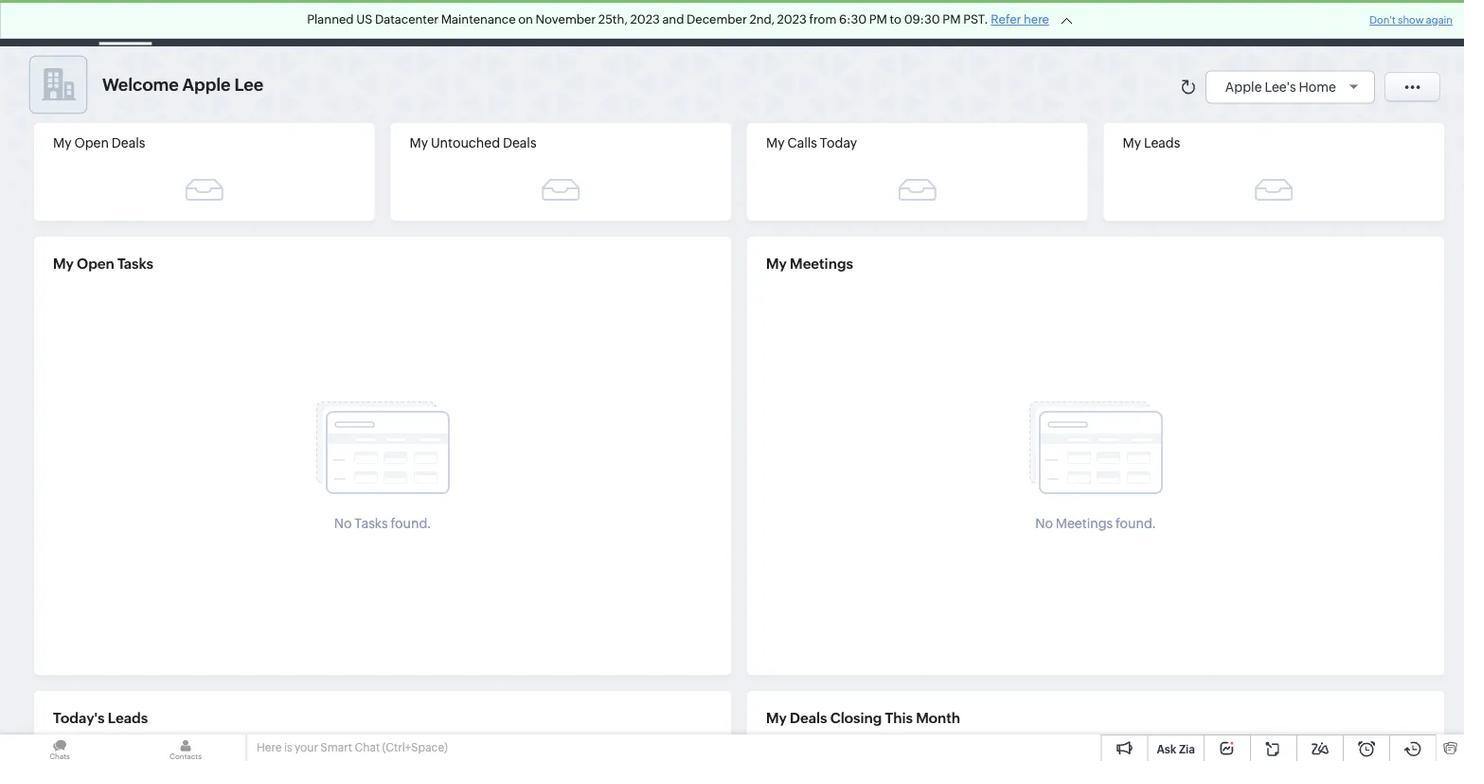 Task type: vqa. For each thing, say whether or not it's contained in the screenshot.
field
no



Task type: describe. For each thing, give the bounding box(es) containing it.
0 horizontal spatial apple
[[182, 75, 231, 95]]

zia
[[1179, 743, 1196, 756]]

09:30
[[904, 12, 941, 27]]

accounts
[[328, 16, 387, 31]]

1 horizontal spatial tasks
[[355, 516, 388, 531]]

tasks inside 'link'
[[481, 16, 515, 31]]

1 horizontal spatial calls
[[788, 135, 818, 151]]

again
[[1427, 14, 1453, 26]]

(ctrl+space)
[[382, 742, 448, 755]]

deals link
[[402, 0, 466, 46]]

25th,
[[599, 12, 628, 27]]

my open tasks
[[53, 256, 153, 272]]

here
[[1024, 12, 1050, 27]]

my for my calls today
[[766, 135, 785, 151]]

profile element
[[1368, 0, 1421, 46]]

tasks link
[[466, 0, 530, 46]]

my deals closing this month
[[766, 711, 961, 727]]

here
[[257, 742, 282, 755]]

reports
[[693, 16, 741, 31]]

planned
[[307, 12, 354, 27]]

deals left closing
[[790, 711, 828, 727]]

apple lee's home link
[[1226, 79, 1365, 94]]

deals left tasks 'link'
[[417, 16, 451, 31]]

open for tasks
[[77, 256, 114, 272]]

0 vertical spatial calls
[[633, 16, 662, 31]]

calendar image
[[1264, 16, 1280, 31]]

leads for today's leads
[[108, 711, 148, 727]]

signals image
[[1228, 15, 1241, 31]]

this
[[885, 711, 913, 727]]

ask zia
[[1157, 743, 1196, 756]]

apple lee's home
[[1226, 79, 1337, 94]]

your
[[295, 742, 318, 755]]

1 horizontal spatial apple
[[1226, 79, 1262, 94]]

deals right untouched
[[503, 135, 537, 151]]

on
[[518, 12, 533, 27]]

0 horizontal spatial meetings
[[545, 16, 602, 31]]

chats image
[[0, 735, 119, 762]]

my untouched deals
[[410, 135, 537, 151]]

1 2023 from the left
[[630, 12, 660, 27]]

services link
[[756, 0, 839, 46]]

upgrade
[[1034, 24, 1088, 36]]

refer
[[991, 12, 1022, 27]]

don't
[[1370, 14, 1396, 26]]

meetings for no meetings found.
[[1056, 516, 1113, 531]]

profile image
[[1379, 8, 1410, 38]]

found. for my meetings
[[1116, 516, 1157, 531]]

no for my meetings
[[1036, 516, 1053, 531]]

home
[[1299, 79, 1337, 94]]

welcome
[[102, 75, 179, 95]]

december
[[687, 12, 747, 27]]

leads for my leads
[[1144, 135, 1181, 151]]

welcome apple lee
[[102, 75, 264, 95]]

closing
[[831, 711, 882, 727]]

my meetings
[[766, 256, 853, 272]]

from
[[810, 12, 837, 27]]

open for deals
[[74, 135, 109, 151]]

my leads
[[1123, 135, 1181, 151]]



Task type: locate. For each thing, give the bounding box(es) containing it.
my for my meetings
[[766, 256, 787, 272]]

no
[[334, 516, 352, 531], [1036, 516, 1053, 531]]

calls left and
[[633, 16, 662, 31]]

0 horizontal spatial pm
[[869, 12, 888, 27]]

apple left lee
[[182, 75, 231, 95]]

tasks
[[481, 16, 515, 31], [118, 256, 153, 272], [355, 516, 388, 531]]

1 horizontal spatial leads
[[1144, 135, 1181, 151]]

apple left lee's at the top of the page
[[1226, 79, 1262, 94]]

1 vertical spatial meetings
[[790, 256, 853, 272]]

my
[[53, 135, 72, 151], [410, 135, 428, 151], [766, 135, 785, 151], [1123, 135, 1142, 151], [53, 256, 74, 272], [766, 256, 787, 272], [766, 711, 787, 727]]

deals down welcome
[[112, 135, 145, 151]]

no tasks found.
[[334, 516, 431, 531]]

untouched
[[431, 135, 500, 151]]

found.
[[391, 516, 431, 531], [1116, 516, 1157, 531]]

0 vertical spatial open
[[74, 135, 109, 151]]

1 vertical spatial calls
[[788, 135, 818, 151]]

2023 right 2nd, at the top right
[[777, 12, 807, 27]]

2 horizontal spatial meetings
[[1056, 516, 1113, 531]]

no meetings found.
[[1036, 516, 1157, 531]]

reports link
[[678, 0, 756, 46]]

meetings for my meetings
[[790, 256, 853, 272]]

leads
[[1144, 135, 1181, 151], [108, 711, 148, 727]]

1 no from the left
[[334, 516, 352, 531]]

trial
[[1080, 9, 1104, 23]]

1 vertical spatial leads
[[108, 711, 148, 727]]

2 no from the left
[[1036, 516, 1053, 531]]

apple
[[182, 75, 231, 95], [1226, 79, 1262, 94]]

0 vertical spatial leads
[[1144, 135, 1181, 151]]

my for my open deals
[[53, 135, 72, 151]]

0 vertical spatial tasks
[[481, 16, 515, 31]]

chat
[[355, 742, 380, 755]]

november
[[536, 12, 596, 27]]

0 horizontal spatial calls
[[633, 16, 662, 31]]

1 vertical spatial tasks
[[118, 256, 153, 272]]

search element
[[1178, 0, 1216, 46]]

is
[[284, 742, 292, 755]]

deals
[[417, 16, 451, 31], [112, 135, 145, 151], [503, 135, 537, 151], [790, 711, 828, 727]]

1 vertical spatial open
[[77, 256, 114, 272]]

2 found. from the left
[[1116, 516, 1157, 531]]

here is your smart chat (ctrl+space)
[[257, 742, 448, 755]]

enterprise-trial upgrade
[[1018, 9, 1104, 36]]

2nd,
[[750, 12, 775, 27]]

pm left to
[[869, 12, 888, 27]]

calls link
[[617, 0, 678, 46]]

enterprise-
[[1018, 9, 1080, 23]]

my for my deals closing this month
[[766, 711, 787, 727]]

no for my open tasks
[[334, 516, 352, 531]]

0 horizontal spatial found.
[[391, 516, 431, 531]]

0 horizontal spatial leads
[[108, 711, 148, 727]]

search image
[[1189, 15, 1205, 31]]

and
[[663, 12, 684, 27]]

1 horizontal spatial pm
[[943, 12, 961, 27]]

lee's
[[1265, 79, 1297, 94]]

us
[[356, 12, 373, 27]]

ask
[[1157, 743, 1177, 756]]

0 horizontal spatial 2023
[[630, 12, 660, 27]]

signals element
[[1216, 0, 1252, 46]]

to
[[890, 12, 902, 27]]

refer here link
[[991, 12, 1050, 27]]

don't show again link
[[1370, 14, 1453, 26]]

2 vertical spatial meetings
[[1056, 516, 1113, 531]]

services
[[771, 16, 824, 31]]

show
[[1399, 14, 1424, 26]]

1 found. from the left
[[391, 516, 431, 531]]

contacts image
[[126, 735, 245, 762]]

2 2023 from the left
[[777, 12, 807, 27]]

0 horizontal spatial no
[[334, 516, 352, 531]]

2 vertical spatial tasks
[[355, 516, 388, 531]]

pst.
[[964, 12, 989, 27]]

calls left today
[[788, 135, 818, 151]]

today
[[820, 135, 858, 151]]

open
[[74, 135, 109, 151], [77, 256, 114, 272]]

today's
[[53, 711, 105, 727]]

projects
[[854, 16, 904, 31]]

month
[[916, 711, 961, 727]]

planned us datacenter maintenance on november 25th, 2023 and december 2nd, 2023 from 6:30 pm to 09:30 pm pst. refer here
[[307, 12, 1050, 27]]

meetings link
[[530, 0, 617, 46]]

lee
[[234, 75, 264, 95]]

meetings
[[545, 16, 602, 31], [790, 256, 853, 272], [1056, 516, 1113, 531]]

pm left pst.
[[943, 12, 961, 27]]

accounts link
[[312, 0, 402, 46]]

1 pm from the left
[[869, 12, 888, 27]]

don't show again
[[1370, 14, 1453, 26]]

1 horizontal spatial found.
[[1116, 516, 1157, 531]]

create menu image
[[1143, 12, 1166, 35]]

6:30
[[839, 12, 867, 27]]

2 pm from the left
[[943, 12, 961, 27]]

1 horizontal spatial meetings
[[790, 256, 853, 272]]

my calls today
[[766, 135, 858, 151]]

2023 left and
[[630, 12, 660, 27]]

my for my open tasks
[[53, 256, 74, 272]]

2 horizontal spatial tasks
[[481, 16, 515, 31]]

datacenter
[[375, 12, 439, 27]]

my for my leads
[[1123, 135, 1142, 151]]

maintenance
[[441, 12, 516, 27]]

my for my untouched deals
[[410, 135, 428, 151]]

1 horizontal spatial no
[[1036, 516, 1053, 531]]

1 horizontal spatial 2023
[[777, 12, 807, 27]]

found. for my open tasks
[[391, 516, 431, 531]]

calls
[[633, 16, 662, 31], [788, 135, 818, 151]]

0 horizontal spatial tasks
[[118, 256, 153, 272]]

0 vertical spatial meetings
[[545, 16, 602, 31]]

create menu element
[[1131, 0, 1178, 46]]

pm
[[869, 12, 888, 27], [943, 12, 961, 27]]

smart
[[321, 742, 352, 755]]

today's leads
[[53, 711, 148, 727]]

2023
[[630, 12, 660, 27], [777, 12, 807, 27]]

my open deals
[[53, 135, 145, 151]]

projects link
[[839, 0, 919, 46]]



